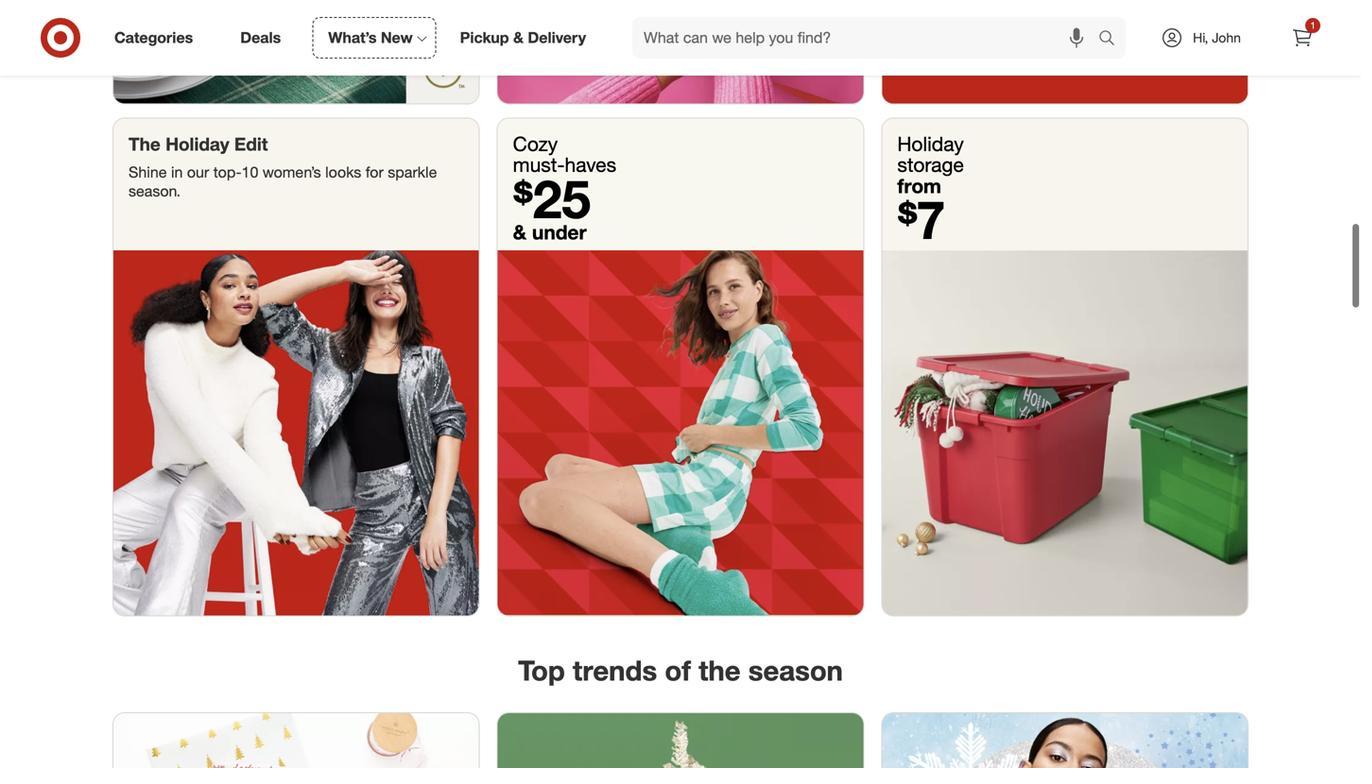 Task type: vqa. For each thing, say whether or not it's contained in the screenshot.
The Pickup
yes



Task type: describe. For each thing, give the bounding box(es) containing it.
season
[[749, 654, 843, 688]]

our
[[187, 163, 209, 182]]

holiday storage from
[[898, 132, 965, 198]]

must-
[[513, 153, 565, 177]]

1
[[1311, 19, 1316, 31]]

holiday inside holiday storage from
[[898, 132, 964, 156]]

categories link
[[98, 17, 217, 59]]

search
[[1090, 30, 1136, 49]]

storage
[[898, 153, 965, 177]]

the holiday edit shine in our top-10 women's looks for sparkle season.
[[129, 134, 437, 200]]

delivery
[[528, 28, 586, 47]]

What can we help you find? suggestions appear below search field
[[633, 17, 1104, 59]]

looks
[[325, 163, 361, 182]]

pickup
[[460, 28, 509, 47]]

top-
[[213, 163, 242, 182]]

the
[[699, 654, 741, 688]]

season.
[[129, 182, 181, 200]]

for
[[366, 163, 384, 182]]

1 vertical spatial &
[[513, 220, 527, 244]]

categories
[[114, 28, 193, 47]]

1 link
[[1282, 17, 1324, 59]]

deals
[[240, 28, 281, 47]]

trends
[[573, 654, 657, 688]]

edit
[[234, 134, 268, 155]]

under
[[532, 220, 587, 244]]

holiday inside "the holiday edit shine in our top-10 women's looks for sparkle season."
[[166, 134, 229, 155]]

pickup & delivery link
[[444, 17, 610, 59]]



Task type: locate. For each thing, give the bounding box(es) containing it.
what's new link
[[312, 17, 437, 59]]

10
[[242, 163, 259, 182]]

$7
[[898, 187, 946, 251]]

hi,
[[1194, 29, 1209, 46]]

new
[[381, 28, 413, 47]]

hi, john
[[1194, 29, 1242, 46]]

john
[[1213, 29, 1242, 46]]

holiday
[[898, 132, 964, 156], [166, 134, 229, 155]]

0 horizontal spatial holiday
[[166, 134, 229, 155]]

1 horizontal spatial holiday
[[898, 132, 964, 156]]

top
[[518, 654, 565, 688]]

from
[[898, 174, 942, 198]]

what's new
[[328, 28, 413, 47]]

what's
[[328, 28, 377, 47]]

holiday up the from
[[898, 132, 964, 156]]

& left under
[[513, 220, 527, 244]]

pickup & delivery
[[460, 28, 586, 47]]

sparkle
[[388, 163, 437, 182]]

& right pickup
[[514, 28, 524, 47]]

cozy must-haves
[[513, 132, 617, 177]]

holiday up our
[[166, 134, 229, 155]]

in
[[171, 163, 183, 182]]

of
[[665, 654, 691, 688]]

&
[[514, 28, 524, 47], [513, 220, 527, 244]]

shine
[[129, 163, 167, 182]]

the
[[129, 134, 161, 155]]

& under
[[513, 220, 587, 244]]

haves
[[565, 153, 617, 177]]

deals link
[[224, 17, 305, 59]]

women's
[[263, 163, 321, 182]]

top trends of the season
[[518, 654, 843, 688]]

$25
[[513, 166, 591, 231]]

search button
[[1090, 17, 1136, 62]]

0 vertical spatial &
[[514, 28, 524, 47]]

cozy
[[513, 132, 558, 156]]



